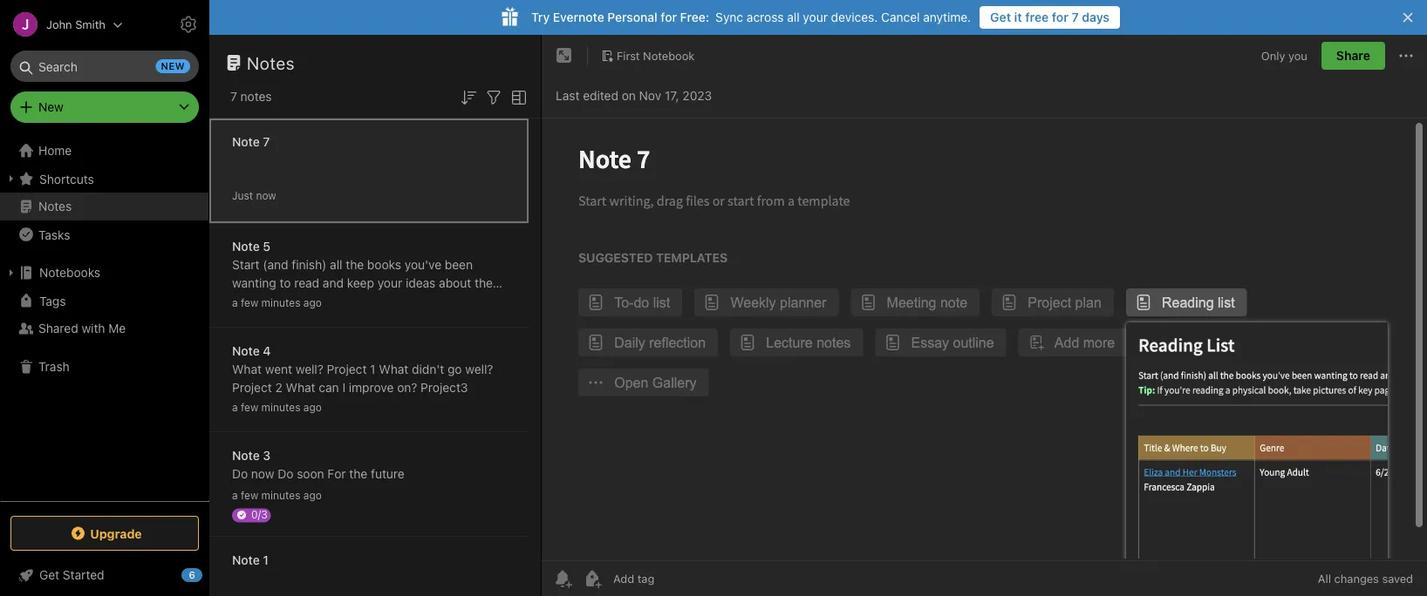 Task type: locate. For each thing, give the bounding box(es) containing it.
1 note from the top
[[232, 135, 260, 149]]

add a reminder image
[[552, 569, 573, 590]]

what down note 4
[[232, 363, 262, 377]]

2 vertical spatial ago
[[304, 490, 322, 502]]

2 ago from the top
[[304, 402, 322, 414]]

project
[[327, 363, 367, 377], [232, 381, 272, 395]]

tree
[[0, 137, 209, 501]]

Sort options field
[[458, 86, 479, 108]]

Add tag field
[[612, 572, 743, 587]]

in
[[248, 295, 258, 309]]

1 vertical spatial ago
[[304, 402, 322, 414]]

all
[[1319, 573, 1332, 586]]

just now
[[232, 190, 276, 202]]

get left it
[[991, 10, 1012, 24]]

now
[[256, 190, 276, 202], [251, 467, 274, 482]]

1 horizontal spatial all
[[330, 258, 343, 272]]

do down note 3
[[232, 467, 248, 482]]

few up the book,
[[241, 297, 259, 309]]

for for 7
[[1052, 10, 1069, 24]]

went
[[265, 363, 292, 377]]

1 ago from the top
[[304, 297, 322, 309]]

few for start (and finish) all the books you've been wanting to read and keep your ideas about them all in one place. tip: if you're reading a physical book, take pictu...
[[241, 297, 259, 309]]

1 vertical spatial minutes
[[261, 402, 301, 414]]

1 inside 'note 1' button
[[263, 554, 269, 568]]

1 horizontal spatial 1
[[370, 363, 376, 377]]

0 horizontal spatial notes
[[38, 199, 72, 214]]

1 horizontal spatial for
[[1052, 10, 1069, 24]]

and
[[323, 276, 344, 291]]

get inside 'help and learning task checklist' field
[[39, 569, 59, 583]]

expand note image
[[554, 45, 575, 66]]

a inside start (and finish) all the books you've been wanting to read and keep your ideas about them all in one place. tip: if you're reading a physical book, take pictu...
[[442, 295, 449, 309]]

2 a few minutes ago from the top
[[232, 402, 322, 414]]

soon
[[297, 467, 324, 482]]

1 horizontal spatial do
[[278, 467, 294, 482]]

all right across
[[787, 10, 800, 24]]

note left 4 at the bottom of page
[[232, 344, 260, 359]]

across
[[747, 10, 784, 24]]

free
[[1026, 10, 1049, 24]]

4 note from the top
[[232, 449, 260, 463]]

your down books
[[378, 276, 403, 291]]

1 horizontal spatial 7
[[263, 135, 270, 149]]

2 few from the top
[[241, 402, 259, 414]]

1 vertical spatial few
[[241, 402, 259, 414]]

well?
[[296, 363, 324, 377], [465, 363, 493, 377]]

1 up improve
[[370, 363, 376, 377]]

0 vertical spatial ago
[[304, 297, 322, 309]]

1 horizontal spatial your
[[803, 10, 828, 24]]

note window element
[[542, 35, 1428, 597]]

a few minutes ago up take
[[232, 297, 322, 309]]

1 vertical spatial 1
[[263, 554, 269, 568]]

5 note from the top
[[232, 554, 260, 568]]

for left free:
[[661, 10, 677, 24]]

2 note from the top
[[232, 240, 260, 254]]

start
[[232, 258, 260, 272]]

0 vertical spatial get
[[991, 10, 1012, 24]]

0 vertical spatial your
[[803, 10, 828, 24]]

a few minutes ago up 0/3
[[232, 490, 322, 502]]

1 vertical spatial notes
[[38, 199, 72, 214]]

what up on?
[[379, 363, 409, 377]]

0 horizontal spatial for
[[661, 10, 677, 24]]

tip:
[[323, 295, 344, 309]]

now down 3
[[251, 467, 274, 482]]

1 horizontal spatial project
[[327, 363, 367, 377]]

for
[[328, 467, 346, 482]]

2 well? from the left
[[465, 363, 493, 377]]

0 horizontal spatial your
[[378, 276, 403, 291]]

try evernote personal for free: sync across all your devices. cancel anytime.
[[532, 10, 972, 24]]

click to collapse image
[[203, 565, 216, 586]]

future
[[371, 467, 405, 482]]

shortcuts
[[39, 172, 94, 186]]

0 vertical spatial the
[[346, 258, 364, 272]]

evernote
[[553, 10, 605, 24]]

now right "just" at top left
[[256, 190, 276, 202]]

few up note 3
[[241, 402, 259, 414]]

your left "devices." on the top of page
[[803, 10, 828, 24]]

ago up pictu...
[[304, 297, 322, 309]]

0 horizontal spatial do
[[232, 467, 248, 482]]

2 vertical spatial a few minutes ago
[[232, 490, 322, 502]]

a few minutes ago for project
[[232, 402, 322, 414]]

started
[[63, 569, 104, 583]]

do
[[232, 467, 248, 482], [278, 467, 294, 482]]

minutes for to
[[261, 297, 301, 309]]

a down about
[[442, 295, 449, 309]]

1 vertical spatial get
[[39, 569, 59, 583]]

1
[[370, 363, 376, 377], [263, 554, 269, 568]]

7 left 'notes'
[[230, 89, 237, 104]]

note for note 4
[[232, 344, 260, 359]]

2 horizontal spatial 7
[[1072, 10, 1079, 24]]

minutes
[[261, 297, 301, 309], [261, 402, 301, 414], [261, 490, 301, 502]]

ideas
[[406, 276, 436, 291]]

0 vertical spatial notes
[[247, 52, 295, 73]]

(and
[[263, 258, 289, 272]]

2 vertical spatial few
[[241, 490, 259, 502]]

physical
[[452, 295, 498, 309]]

7 down 'notes'
[[263, 135, 270, 149]]

0 vertical spatial minutes
[[261, 297, 301, 309]]

0 horizontal spatial all
[[232, 295, 245, 309]]

get inside button
[[991, 10, 1012, 24]]

share
[[1337, 48, 1371, 63]]

the right for
[[349, 467, 368, 482]]

1 minutes from the top
[[261, 297, 301, 309]]

last edited on nov 17, 2023
[[556, 89, 712, 103]]

Note Editor text field
[[542, 119, 1428, 561]]

Add filters field
[[484, 86, 504, 108]]

for inside button
[[1052, 10, 1069, 24]]

you're
[[358, 295, 393, 309]]

now for just
[[256, 190, 276, 202]]

note 4
[[232, 344, 271, 359]]

1 vertical spatial a few minutes ago
[[232, 402, 322, 414]]

minutes down 2
[[261, 402, 301, 414]]

2
[[275, 381, 283, 395]]

do left soon
[[278, 467, 294, 482]]

0 vertical spatial 7
[[1072, 10, 1079, 24]]

0 vertical spatial a few minutes ago
[[232, 297, 322, 309]]

now for do
[[251, 467, 274, 482]]

place.
[[285, 295, 319, 309]]

notes up 'notes'
[[247, 52, 295, 73]]

the
[[346, 258, 364, 272], [349, 467, 368, 482]]

i
[[343, 381, 346, 395]]

2 vertical spatial all
[[232, 295, 245, 309]]

for right free
[[1052, 10, 1069, 24]]

tree containing home
[[0, 137, 209, 501]]

0 horizontal spatial get
[[39, 569, 59, 583]]

1 horizontal spatial what
[[286, 381, 316, 395]]

0 horizontal spatial well?
[[296, 363, 324, 377]]

1 horizontal spatial get
[[991, 10, 1012, 24]]

only
[[1262, 49, 1286, 62]]

tags
[[39, 294, 66, 308]]

on
[[622, 89, 636, 103]]

last
[[556, 89, 580, 103]]

home
[[38, 144, 72, 158]]

1 a few minutes ago from the top
[[232, 297, 322, 309]]

2 minutes from the top
[[261, 402, 301, 414]]

your
[[803, 10, 828, 24], [378, 276, 403, 291]]

what
[[232, 363, 262, 377], [379, 363, 409, 377], [286, 381, 316, 395]]

1 few from the top
[[241, 297, 259, 309]]

note
[[232, 135, 260, 149], [232, 240, 260, 254], [232, 344, 260, 359], [232, 449, 260, 463], [232, 554, 260, 568]]

well? right "go" on the bottom left
[[465, 363, 493, 377]]

note inside button
[[232, 554, 260, 568]]

tags button
[[0, 287, 209, 315]]

on?
[[397, 381, 418, 395]]

notebook
[[643, 49, 695, 62]]

few
[[241, 297, 259, 309], [241, 402, 259, 414], [241, 490, 259, 502]]

1 down 0/3
[[263, 554, 269, 568]]

upgrade
[[90, 527, 142, 541]]

ago down can
[[304, 402, 322, 414]]

0 horizontal spatial 7
[[230, 89, 237, 104]]

all up "and"
[[330, 258, 343, 272]]

well? up can
[[296, 363, 324, 377]]

note up start
[[232, 240, 260, 254]]

0 vertical spatial few
[[241, 297, 259, 309]]

shortcuts button
[[0, 165, 209, 193]]

the up the keep
[[346, 258, 364, 272]]

changes
[[1335, 573, 1380, 586]]

1 horizontal spatial well?
[[465, 363, 493, 377]]

minutes up take
[[261, 297, 301, 309]]

3 note from the top
[[232, 344, 260, 359]]

ago down soon
[[304, 490, 322, 502]]

minutes up 0/3
[[261, 490, 301, 502]]

notes up tasks
[[38, 199, 72, 214]]

a down note 3
[[232, 490, 238, 502]]

3 ago from the top
[[304, 490, 322, 502]]

0 horizontal spatial 1
[[263, 554, 269, 568]]

john
[[46, 18, 72, 31]]

project up i
[[327, 363, 367, 377]]

2 for from the left
[[1052, 10, 1069, 24]]

0 horizontal spatial project
[[232, 381, 272, 395]]

2 vertical spatial 7
[[263, 135, 270, 149]]

0 vertical spatial now
[[256, 190, 276, 202]]

a few minutes ago down 2
[[232, 402, 322, 414]]

reading
[[396, 295, 439, 309]]

note 1 button
[[209, 538, 529, 597]]

note down 7 notes
[[232, 135, 260, 149]]

project left 2
[[232, 381, 272, 395]]

all left in
[[232, 295, 245, 309]]

note left 3
[[232, 449, 260, 463]]

0 vertical spatial all
[[787, 10, 800, 24]]

note for note 3
[[232, 449, 260, 463]]

all
[[787, 10, 800, 24], [330, 258, 343, 272], [232, 295, 245, 309]]

try
[[532, 10, 550, 24]]

a left in
[[232, 297, 238, 309]]

a
[[442, 295, 449, 309], [232, 297, 238, 309], [232, 402, 238, 414], [232, 490, 238, 502]]

3
[[263, 449, 271, 463]]

get
[[991, 10, 1012, 24], [39, 569, 59, 583]]

7
[[1072, 10, 1079, 24], [230, 89, 237, 104], [263, 135, 270, 149]]

shared with me
[[38, 322, 126, 336]]

0 vertical spatial 1
[[370, 363, 376, 377]]

note right click to collapse image
[[232, 554, 260, 568]]

1 vertical spatial now
[[251, 467, 274, 482]]

few up 0/3
[[241, 490, 259, 502]]

2 horizontal spatial all
[[787, 10, 800, 24]]

get left started
[[39, 569, 59, 583]]

7 left days
[[1072, 10, 1079, 24]]

a few minutes ago for to
[[232, 297, 322, 309]]

2 vertical spatial minutes
[[261, 490, 301, 502]]

1 for from the left
[[661, 10, 677, 24]]

expand notebooks image
[[4, 266, 18, 280]]

ago
[[304, 297, 322, 309], [304, 402, 322, 414], [304, 490, 322, 502]]

what right 2
[[286, 381, 316, 395]]

1 vertical spatial your
[[378, 276, 403, 291]]

share button
[[1322, 42, 1386, 70]]



Task type: describe. For each thing, give the bounding box(es) containing it.
note for note 7
[[232, 135, 260, 149]]

new search field
[[23, 51, 190, 82]]

6
[[189, 570, 195, 582]]

been
[[445, 258, 473, 272]]

More actions field
[[1396, 42, 1417, 70]]

for for free:
[[661, 10, 677, 24]]

first notebook
[[617, 49, 695, 62]]

3 minutes from the top
[[261, 490, 301, 502]]

take
[[267, 313, 291, 327]]

do now do soon for the future
[[232, 467, 405, 482]]

about
[[439, 276, 472, 291]]

3 a few minutes ago from the top
[[232, 490, 322, 502]]

1 do from the left
[[232, 467, 248, 482]]

just
[[232, 190, 253, 202]]

devices.
[[832, 10, 878, 24]]

to
[[280, 276, 291, 291]]

can
[[319, 381, 339, 395]]

Account field
[[0, 7, 123, 42]]

you
[[1289, 49, 1308, 62]]

edited
[[583, 89, 619, 103]]

get it free for 7 days button
[[980, 6, 1121, 29]]

shared
[[38, 322, 78, 336]]

0 vertical spatial project
[[327, 363, 367, 377]]

1 horizontal spatial notes
[[247, 52, 295, 73]]

1 vertical spatial project
[[232, 381, 272, 395]]

anytime.
[[924, 10, 972, 24]]

note for note 5
[[232, 240, 260, 254]]

all changes saved
[[1319, 573, 1414, 586]]

the inside start (and finish) all the books you've been wanting to read and keep your ideas about them all in one place. tip: if you're reading a physical book, take pictu...
[[346, 258, 364, 272]]

tasks
[[38, 228, 70, 242]]

3 few from the top
[[241, 490, 259, 502]]

new
[[161, 61, 185, 72]]

new
[[38, 100, 64, 114]]

7 inside 'get it free for 7 days' button
[[1072, 10, 1079, 24]]

notes link
[[0, 193, 209, 221]]

me
[[108, 322, 126, 336]]

project3
[[421, 381, 468, 395]]

1 vertical spatial all
[[330, 258, 343, 272]]

note 3
[[232, 449, 271, 463]]

2023
[[683, 89, 712, 103]]

one
[[261, 295, 282, 309]]

if
[[347, 295, 355, 309]]

keep
[[347, 276, 374, 291]]

few for what went well? project 1 what didn't go well? project 2 what can i improve on? project3
[[241, 402, 259, 414]]

note 5
[[232, 240, 271, 254]]

john smith
[[46, 18, 106, 31]]

start (and finish) all the books you've been wanting to read and keep your ideas about them all in one place. tip: if you're reading a physical book, take pictu...
[[232, 258, 504, 327]]

get for get started
[[39, 569, 59, 583]]

days
[[1082, 10, 1110, 24]]

2 horizontal spatial what
[[379, 363, 409, 377]]

tasks button
[[0, 221, 209, 249]]

first
[[617, 49, 640, 62]]

your inside start (and finish) all the books you've been wanting to read and keep your ideas about them all in one place. tip: if you're reading a physical book, take pictu...
[[378, 276, 403, 291]]

4
[[263, 344, 271, 359]]

notebooks
[[39, 266, 100, 280]]

minutes for project
[[261, 402, 301, 414]]

books
[[367, 258, 401, 272]]

finish)
[[292, 258, 327, 272]]

didn't
[[412, 363, 444, 377]]

Help and Learning task checklist field
[[0, 562, 209, 590]]

a up note 3
[[232, 402, 238, 414]]

add filters image
[[484, 87, 504, 108]]

1 vertical spatial the
[[349, 467, 368, 482]]

0 horizontal spatial what
[[232, 363, 262, 377]]

go
[[448, 363, 462, 377]]

ago for what
[[304, 402, 322, 414]]

note for note 1
[[232, 554, 260, 568]]

with
[[82, 322, 105, 336]]

wanting
[[232, 276, 276, 291]]

note 1
[[232, 554, 269, 568]]

trash link
[[0, 353, 209, 381]]

upgrade button
[[10, 517, 199, 552]]

1 well? from the left
[[296, 363, 324, 377]]

Search text field
[[23, 51, 187, 82]]

notebooks link
[[0, 259, 209, 287]]

free:
[[680, 10, 710, 24]]

read
[[294, 276, 320, 291]]

1 vertical spatial 7
[[230, 89, 237, 104]]

ago for and
[[304, 297, 322, 309]]

what went well? project 1 what didn't go well? project 2 what can i improve on? project3
[[232, 363, 493, 395]]

note 7
[[232, 135, 270, 149]]

1 inside what went well? project 1 what didn't go well? project 2 what can i improve on? project3
[[370, 363, 376, 377]]

nov
[[639, 89, 662, 103]]

home link
[[0, 137, 209, 165]]

new button
[[10, 92, 199, 123]]

saved
[[1383, 573, 1414, 586]]

2 do from the left
[[278, 467, 294, 482]]

only you
[[1262, 49, 1308, 62]]

7 notes
[[230, 89, 272, 104]]

get for get it free for 7 days
[[991, 10, 1012, 24]]

pictu...
[[294, 313, 333, 327]]

improve
[[349, 381, 394, 395]]

more actions image
[[1396, 45, 1417, 66]]

View options field
[[504, 86, 530, 108]]

first notebook button
[[595, 44, 701, 68]]

trash
[[38, 360, 70, 374]]

settings image
[[178, 14, 199, 35]]

book,
[[232, 313, 264, 327]]

get started
[[39, 569, 104, 583]]

5
[[263, 240, 271, 254]]

it
[[1015, 10, 1023, 24]]

cancel
[[882, 10, 920, 24]]

17,
[[665, 89, 680, 103]]

them
[[475, 276, 504, 291]]

personal
[[608, 10, 658, 24]]

shared with me link
[[0, 315, 209, 343]]

smith
[[75, 18, 106, 31]]

add tag image
[[582, 569, 603, 590]]



Task type: vqa. For each thing, say whether or not it's contained in the screenshot.
second Things to do button from right
no



